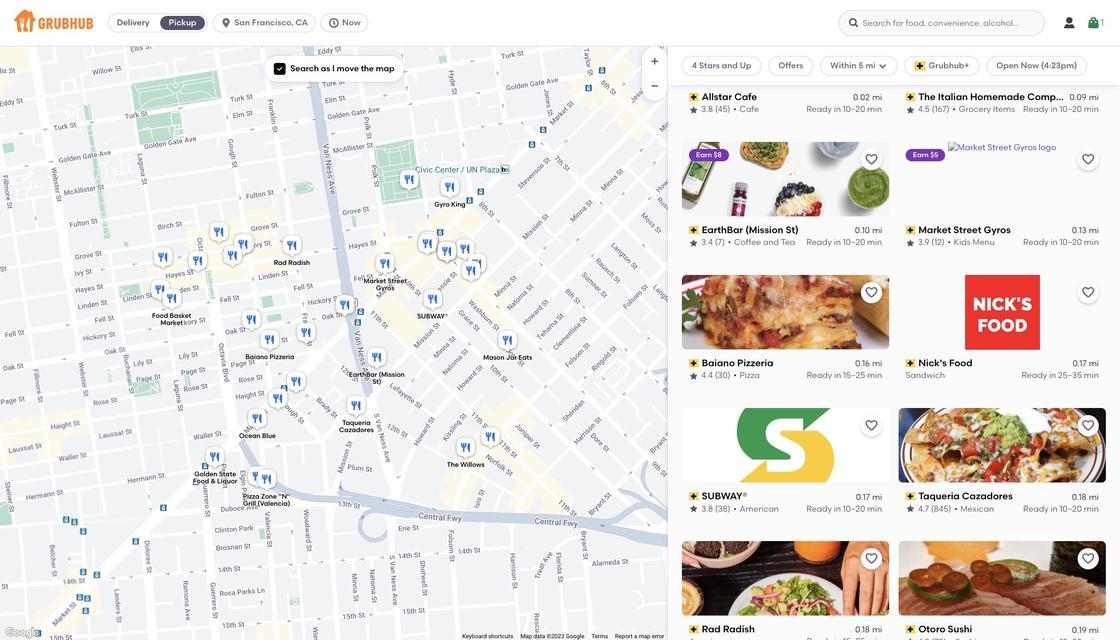 Task type: vqa. For each thing, say whether or not it's contained in the screenshot.


Task type: locate. For each thing, give the bounding box(es) containing it.
0 horizontal spatial rad radish
[[274, 259, 310, 267]]

0 vertical spatial rad radish
[[274, 259, 310, 267]]

0 vertical spatial map
[[376, 64, 395, 74]]

1 horizontal spatial 0.17 mi
[[1073, 359, 1099, 369]]

baiano pizzeria up nick's food icon
[[246, 353, 295, 361]]

main navigation navigation
[[0, 0, 1121, 47]]

0 horizontal spatial taqueria
[[343, 419, 371, 427]]

0 vertical spatial now
[[342, 18, 361, 28]]

0.18 mi
[[1072, 492, 1099, 502], [856, 625, 883, 635]]

pizza inside the willows golden state food & liquor pizza zone ''n'' grill (valencia)
[[243, 493, 260, 501]]

1 3.8 from the top
[[702, 105, 713, 115]]

the left 'willows'
[[447, 461, 459, 469]]

subway® logo image
[[682, 408, 890, 483]]

offers
[[779, 61, 804, 71]]

(12)
[[932, 238, 945, 248]]

data
[[534, 633, 545, 640]]

svg image left 1 button
[[1063, 16, 1077, 30]]

pizzeria up nick's food icon
[[270, 353, 295, 361]]

$5
[[931, 151, 939, 159]]

svg image
[[1063, 16, 1077, 30], [220, 17, 232, 29], [328, 17, 340, 29], [878, 61, 888, 71]]

plus icon image
[[649, 55, 661, 67]]

food inside the willows golden state food & liquor pizza zone ''n'' grill (valencia)
[[193, 478, 209, 485]]

15–25
[[844, 371, 866, 381]]

1 vertical spatial earthbar
[[349, 371, 377, 378]]

subscription pass image up the sandwich at the right bottom of the page
[[906, 359, 917, 368]]

eats
[[519, 354, 533, 361]]

0.16
[[856, 359, 870, 369]]

1 vertical spatial cafe
[[740, 105, 759, 115]]

min for market street gyros
[[1084, 238, 1099, 248]]

4
[[692, 61, 697, 71]]

1 vertical spatial cazadores
[[962, 491, 1013, 502]]

gyros down market street gyros icon
[[376, 284, 395, 292]]

ready for taqueria cazadores
[[1024, 504, 1049, 514]]

kickin chicken wings image
[[435, 239, 459, 265]]

0 vertical spatial earthbar (mission st)
[[702, 224, 799, 236]]

earthbar
[[702, 224, 743, 236], [349, 371, 377, 378]]

0 horizontal spatial street
[[388, 277, 407, 285]]

0 vertical spatial rad
[[274, 259, 287, 267]]

save this restaurant image
[[865, 19, 879, 34], [1082, 19, 1096, 34], [865, 419, 879, 433], [1082, 419, 1096, 433], [865, 552, 879, 566]]

0 horizontal spatial market street gyros
[[364, 277, 407, 292]]

0 vertical spatial pizza
[[740, 371, 760, 381]]

the up the '4.5'
[[919, 91, 936, 103]]

the inside the willows golden state food & liquor pizza zone ''n'' grill (valencia)
[[447, 461, 459, 469]]

save this restaurant button for rad radish
[[861, 548, 883, 570]]

• right (38)
[[734, 504, 737, 514]]

and left up
[[722, 61, 738, 71]]

save this restaurant button for otoro sushi
[[1078, 548, 1099, 570]]

and for up
[[722, 61, 738, 71]]

4.7
[[919, 504, 929, 514]]

stars
[[699, 61, 720, 71]]

pizza left 'zone' at bottom left
[[243, 493, 260, 501]]

pizza zone ''n'' grill (valencia) image
[[255, 468, 279, 493]]

market street gyros logo image
[[949, 142, 1057, 217]]

ocean blue image
[[246, 407, 269, 433]]

namu stonepot image
[[454, 237, 477, 263]]

1 horizontal spatial st)
[[786, 224, 799, 236]]

1 horizontal spatial market street gyros
[[919, 224, 1011, 236]]

2 horizontal spatial market
[[919, 224, 952, 236]]

earthbar (mission st) up the coffee
[[702, 224, 799, 236]]

v cafe image
[[479, 425, 503, 451]]

in for market street gyros
[[1051, 238, 1058, 248]]

map right the at the left top of page
[[376, 64, 395, 74]]

3.8 left (38)
[[702, 504, 713, 514]]

0 horizontal spatial pizza
[[243, 493, 260, 501]]

1 horizontal spatial (mission
[[746, 224, 784, 236]]

delivery
[[117, 18, 150, 28]]

market street gyros image
[[374, 252, 397, 278]]

earthbar (mission st) inside map region
[[349, 371, 405, 385]]

chez maman image
[[233, 231, 257, 257]]

baiano
[[246, 353, 268, 361], [702, 358, 735, 369]]

min for the italian homemade company
[[1084, 105, 1099, 115]]

save this restaurant image
[[865, 153, 879, 167], [1082, 153, 1096, 167], [865, 286, 879, 300], [1082, 286, 1096, 300], [1082, 552, 1096, 566]]

1 vertical spatial st)
[[373, 378, 381, 385]]

1 vertical spatial earthbar (mission st)
[[349, 371, 405, 385]]

map right a
[[639, 633, 651, 640]]

2 vertical spatial food
[[193, 478, 209, 485]]

0 horizontal spatial 0.17 mi
[[856, 492, 883, 502]]

mason jar eats image
[[496, 328, 520, 354]]

1 horizontal spatial earthbar
[[702, 224, 743, 236]]

Search for food, convenience, alcohol... search field
[[839, 10, 1045, 36]]

in for nick's food
[[1050, 371, 1057, 381]]

0.18
[[1072, 492, 1087, 502], [856, 625, 870, 635]]

subscription pass image right error
[[689, 626, 700, 634]]

0 vertical spatial and
[[722, 61, 738, 71]]

ready in 25–35 min
[[1022, 371, 1099, 381]]

st) up "tea"
[[786, 224, 799, 236]]

0 horizontal spatial 0.18 mi
[[856, 625, 883, 635]]

company
[[1028, 91, 1074, 103]]

0.16 mi
[[856, 359, 883, 369]]

svg image for search as i move the map
[[276, 65, 283, 73]]

0 horizontal spatial radish
[[288, 259, 310, 267]]

the bird image
[[232, 232, 255, 258]]

all star cafe image
[[460, 259, 483, 285]]

double decker - new image
[[207, 220, 231, 246]]

the for willows
[[447, 461, 459, 469]]

subscription pass image right 0.10 mi
[[906, 226, 917, 235]]

star icon image for baiano pizzeria
[[689, 372, 699, 381]]

1 horizontal spatial and
[[763, 238, 779, 248]]

• cafe
[[734, 105, 759, 115]]

1 horizontal spatial taqueria
[[919, 491, 960, 502]]

• right '(845)'
[[955, 504, 958, 514]]

• right (7)
[[728, 238, 731, 248]]

min for taqueria cazadores
[[1084, 504, 1099, 514]]

baiano up 4.4 (30)
[[702, 358, 735, 369]]

0 horizontal spatial map
[[376, 64, 395, 74]]

rad inside map region
[[274, 259, 287, 267]]

subscription pass image for earthbar (mission st)
[[689, 226, 700, 235]]

0 horizontal spatial earthbar (mission st)
[[349, 371, 405, 385]]

food basket market image
[[160, 287, 184, 313]]

subscription pass image
[[689, 93, 700, 102], [689, 226, 700, 235], [689, 359, 700, 368], [689, 493, 700, 501], [906, 493, 917, 501]]

ready in 10–20 min for subway®
[[807, 504, 883, 514]]

0 horizontal spatial market
[[161, 319, 183, 327]]

cazadores
[[339, 426, 374, 434], [962, 491, 1013, 502]]

0 vertical spatial 3.8
[[702, 105, 713, 115]]

• right (12)
[[948, 238, 951, 248]]

earn left $5 at right top
[[913, 151, 929, 159]]

st) inside earthbar (mission st)
[[373, 378, 381, 385]]

food left & at the left of the page
[[193, 478, 209, 485]]

subscription pass image down grubhub plus flag logo
[[906, 93, 917, 102]]

in for the italian homemade company
[[1051, 105, 1058, 115]]

italian
[[938, 91, 968, 103]]

svg image left the san
[[220, 17, 232, 29]]

baiano pizzeria
[[246, 353, 295, 361], [702, 358, 774, 369]]

0 vertical spatial cafe
[[735, 91, 758, 103]]

baiano down "otoro sushi" icon
[[246, 353, 268, 361]]

3.8 (38)
[[702, 504, 731, 514]]

open now (4:23pm)
[[997, 61, 1078, 71]]

1 horizontal spatial 0.17
[[1073, 359, 1087, 369]]

0 horizontal spatial now
[[342, 18, 361, 28]]

0 vertical spatial earthbar
[[702, 224, 743, 236]]

in for taqueria cazadores
[[1051, 504, 1058, 514]]

0 horizontal spatial subway®
[[417, 313, 449, 320]]

keyboard shortcuts button
[[462, 633, 514, 640]]

1 horizontal spatial earn
[[913, 151, 929, 159]]

save this restaurant button for baiano pizzeria
[[861, 282, 883, 303]]

0.13 mi
[[1073, 226, 1099, 236]]

svg image inside 1 button
[[1087, 16, 1101, 30]]

svg image
[[1087, 16, 1101, 30], [848, 17, 860, 29], [276, 65, 283, 73]]

0 horizontal spatial baiano pizzeria
[[246, 353, 295, 361]]

3.9 (12)
[[919, 238, 945, 248]]

rad right zero& hayes icon
[[274, 259, 287, 267]]

2 horizontal spatial food
[[950, 358, 973, 369]]

1 vertical spatial 0.17 mi
[[856, 492, 883, 502]]

earthbar up (7)
[[702, 224, 743, 236]]

rad right error
[[702, 624, 721, 635]]

0.02 mi
[[854, 93, 883, 103]]

10–20 for allstar cafe
[[843, 105, 866, 115]]

0 vertical spatial the
[[919, 91, 936, 103]]

mi for street
[[1089, 226, 1099, 236]]

• down italian
[[953, 105, 956, 115]]

baiano pizzeria up • pizza
[[702, 358, 774, 369]]

0 vertical spatial 0.18 mi
[[1072, 492, 1099, 502]]

1 horizontal spatial subway®
[[702, 491, 748, 502]]

radish
[[288, 259, 310, 267], [723, 624, 755, 635]]

save this restaurant button for nick's food
[[1078, 282, 1099, 303]]

0 horizontal spatial st)
[[373, 378, 381, 385]]

min for subway®
[[868, 504, 883, 514]]

0.18 for radish
[[856, 625, 870, 635]]

• for subway®
[[734, 504, 737, 514]]

3.8 for allstar cafe
[[702, 105, 713, 115]]

• right (45)
[[734, 105, 737, 115]]

save this restaurant image for rad radish
[[865, 552, 879, 566]]

0 vertical spatial taqueria
[[343, 419, 371, 427]]

• for market street gyros
[[948, 238, 951, 248]]

• right (30)
[[734, 371, 737, 381]]

earn left $8
[[696, 151, 712, 159]]

keyboard
[[462, 633, 487, 640]]

1 vertical spatial rad radish
[[702, 624, 755, 635]]

earthbar up taqueria cazadores image
[[349, 371, 377, 378]]

subscription pass image for nick's food
[[906, 359, 917, 368]]

sushi
[[948, 624, 973, 635]]

delivery button
[[108, 14, 158, 32]]

pizza
[[740, 371, 760, 381], [243, 493, 260, 501]]

baiano inside map region
[[246, 353, 268, 361]]

0.17 for nick's food
[[1073, 359, 1087, 369]]

1 horizontal spatial radish
[[723, 624, 755, 635]]

gyro king
[[435, 200, 466, 208]]

0 horizontal spatial 0.17
[[856, 492, 870, 502]]

food left basket
[[152, 312, 168, 320]]

the willows image
[[454, 436, 478, 462]]

and
[[722, 61, 738, 71], [763, 238, 779, 248]]

baiano pizzeria image
[[258, 328, 282, 354]]

0 horizontal spatial svg image
[[276, 65, 283, 73]]

allstar cafe image
[[333, 293, 357, 319]]

1
[[1101, 18, 1104, 28]]

subscription pass image for market street gyros
[[906, 226, 917, 235]]

0.17 mi
[[1073, 359, 1099, 369], [856, 492, 883, 502]]

save this restaurant button for taqueria cazadores
[[1078, 415, 1099, 436]]

0 vertical spatial gyros
[[984, 224, 1011, 236]]

0 vertical spatial cazadores
[[339, 426, 374, 434]]

star icon image for the italian homemade company
[[906, 105, 916, 115]]

allstar
[[702, 91, 732, 103]]

san francisco, ca
[[235, 18, 308, 28]]

2 vertical spatial market
[[161, 319, 183, 327]]

4.5 (167)
[[919, 105, 950, 115]]

ca
[[296, 18, 308, 28]]

1 vertical spatial 0.17
[[856, 492, 870, 502]]

2 horizontal spatial svg image
[[1087, 16, 1101, 30]]

rad radish image
[[280, 234, 304, 260]]

save this restaurant image for otoro sushi
[[1082, 552, 1096, 566]]

0.10 mi
[[855, 226, 883, 236]]

cazadores for taqueria cazadores
[[962, 491, 1013, 502]]

market street gyros
[[919, 224, 1011, 236], [364, 277, 407, 292]]

3.8 for subway®
[[702, 504, 713, 514]]

pizza right (30)
[[740, 371, 760, 381]]

1 vertical spatial street
[[388, 277, 407, 285]]

mi for radish
[[873, 625, 883, 635]]

1 horizontal spatial pizzeria
[[738, 358, 774, 369]]

taqueria for taqueria cazadores
[[919, 491, 960, 502]]

(7)
[[715, 238, 725, 248]]

•
[[734, 105, 737, 115], [953, 105, 956, 115], [728, 238, 731, 248], [948, 238, 951, 248], [734, 371, 737, 381], [734, 504, 737, 514], [955, 504, 958, 514]]

shortcuts
[[489, 633, 514, 640]]

0 vertical spatial subway®
[[417, 313, 449, 320]]

in for baiano pizzeria
[[835, 371, 842, 381]]

cazadores up mexican
[[962, 491, 1013, 502]]

&
[[211, 478, 216, 485]]

1 vertical spatial pizza
[[243, 493, 260, 501]]

subway®
[[417, 313, 449, 320], [702, 491, 748, 502]]

ready for nick's food
[[1022, 371, 1048, 381]]

now button
[[321, 14, 373, 32]]

1 vertical spatial rad
[[702, 624, 721, 635]]

1 vertical spatial taqueria
[[919, 491, 960, 502]]

nick's food image
[[285, 370, 308, 396]]

google image
[[3, 626, 42, 640]]

1 horizontal spatial svg image
[[848, 17, 860, 29]]

0 vertical spatial market street gyros
[[919, 224, 1011, 236]]

4.7 (845)
[[919, 504, 952, 514]]

search as i move the map
[[290, 64, 395, 74]]

cazadores inside the taqueria cazadores ocean blue
[[339, 426, 374, 434]]

0 vertical spatial (mission
[[746, 224, 784, 236]]

ready for baiano pizzeria
[[807, 371, 833, 381]]

1 horizontal spatial market
[[364, 277, 386, 285]]

cafe down allstar cafe
[[740, 105, 759, 115]]

(167)
[[932, 105, 950, 115]]

1 horizontal spatial baiano
[[702, 358, 735, 369]]

0 horizontal spatial (mission
[[379, 371, 405, 378]]

map region
[[0, 24, 767, 640]]

0 horizontal spatial gyros
[[376, 284, 395, 292]]

cafe for • cafe
[[740, 105, 759, 115]]

subscription pass image left otoro
[[906, 626, 917, 634]]

subscription pass image
[[906, 93, 917, 102], [906, 226, 917, 235], [906, 359, 917, 368], [689, 626, 700, 634], [906, 626, 917, 634]]

food basket market
[[152, 312, 191, 327]]

cafe up • cafe
[[735, 91, 758, 103]]

ready in 10–20 min for allstar cafe
[[807, 105, 883, 115]]

2 3.8 from the top
[[702, 504, 713, 514]]

0 horizontal spatial and
[[722, 61, 738, 71]]

1 horizontal spatial map
[[639, 633, 651, 640]]

rad
[[274, 259, 287, 267], [702, 624, 721, 635]]

mi for italian
[[1089, 93, 1099, 103]]

star icon image for subway®
[[689, 505, 699, 514]]

0 vertical spatial food
[[152, 312, 168, 320]]

0 horizontal spatial pizzeria
[[270, 353, 295, 361]]

1 vertical spatial (mission
[[379, 371, 405, 378]]

1 horizontal spatial cazadores
[[962, 491, 1013, 502]]

subscription pass image for baiano pizzeria
[[689, 359, 700, 368]]

and for tea
[[763, 238, 779, 248]]

• for earthbar (mission st)
[[728, 238, 731, 248]]

1 vertical spatial the
[[447, 461, 459, 469]]

street
[[954, 224, 982, 236], [388, 277, 407, 285]]

save this restaurant image for taqueria cazadores
[[1082, 419, 1096, 433]]

il borgo image
[[148, 278, 172, 304]]

1 vertical spatial subway®
[[702, 491, 748, 502]]

ready for subway®
[[807, 504, 832, 514]]

pizzeria inside map region
[[270, 353, 295, 361]]

earn
[[696, 151, 712, 159], [913, 151, 929, 159]]

0.18 mi for taqueria cazadores
[[1072, 492, 1099, 502]]

3.8 left (45)
[[702, 105, 713, 115]]

1 vertical spatial 0.18 mi
[[856, 625, 883, 635]]

0 horizontal spatial cazadores
[[339, 426, 374, 434]]

taqueria inside the taqueria cazadores ocean blue
[[343, 419, 371, 427]]

minus icon image
[[649, 80, 661, 92]]

in for earthbar (mission st)
[[834, 238, 841, 248]]

''n''
[[278, 493, 290, 501]]

taqueria cazadores image
[[345, 394, 368, 420]]

market street gyros up kids
[[919, 224, 1011, 236]]

grocery
[[959, 105, 991, 115]]

1 horizontal spatial now
[[1021, 61, 1040, 71]]

1 vertical spatial radish
[[723, 624, 755, 635]]

taqueria for taqueria cazadores ocean blue
[[343, 419, 371, 427]]

report a map error
[[615, 633, 665, 640]]

©2023
[[547, 633, 565, 640]]

1 horizontal spatial 0.18
[[1072, 492, 1087, 502]]

svg image right ca
[[328, 17, 340, 29]]

the italian homemade company image
[[295, 321, 318, 347]]

svg image right 5
[[878, 61, 888, 71]]

american
[[740, 504, 779, 514]]

radish inside map region
[[288, 259, 310, 267]]

salt & straw hayes image
[[151, 245, 175, 271]]

save this restaurant image for nick's food
[[1082, 286, 1096, 300]]

star icon image
[[689, 105, 699, 115], [906, 105, 916, 115], [689, 238, 699, 248], [906, 238, 916, 248], [689, 372, 699, 381], [689, 505, 699, 514], [906, 505, 916, 514], [906, 638, 916, 640]]

terms link
[[592, 633, 608, 640]]

earthbar (mission st) up taqueria cazadores image
[[349, 371, 405, 385]]

market street gyros left subway® icon
[[364, 277, 407, 292]]

0 horizontal spatial food
[[152, 312, 168, 320]]

1 vertical spatial gyros
[[376, 284, 395, 292]]

1 horizontal spatial the
[[919, 91, 936, 103]]

10–20 for subway®
[[843, 504, 866, 514]]

st) down earthbar (mission st) icon
[[373, 378, 381, 385]]

0 horizontal spatial 0.18
[[856, 625, 870, 635]]

0.17
[[1073, 359, 1087, 369], [856, 492, 870, 502]]

gyros up menu
[[984, 224, 1011, 236]]

1 earn from the left
[[696, 151, 712, 159]]

0 horizontal spatial earn
[[696, 151, 712, 159]]

0 horizontal spatial baiano
[[246, 353, 268, 361]]

ready in 10–20 min for market street gyros
[[1024, 238, 1099, 248]]

1 horizontal spatial pizza
[[740, 371, 760, 381]]

0 horizontal spatial the
[[447, 461, 459, 469]]

cmb kitchen image
[[417, 229, 441, 255]]

ready in 10–20 min for the italian homemade company
[[1024, 105, 1099, 115]]

otoro sushi image
[[240, 308, 263, 334]]

pizzeria up • pizza
[[738, 358, 774, 369]]

1 vertical spatial 0.18
[[856, 625, 870, 635]]

in
[[834, 105, 841, 115], [1051, 105, 1058, 115], [834, 238, 841, 248], [1051, 238, 1058, 248], [835, 371, 842, 381], [1050, 371, 1057, 381], [834, 504, 841, 514], [1051, 504, 1058, 514]]

min for nick's food
[[1084, 371, 1099, 381]]

min for allstar cafe
[[868, 105, 883, 115]]

food right nick's
[[950, 358, 973, 369]]

save this restaurant image for the italian homemade company
[[1082, 19, 1096, 34]]

taqueria cazadores
[[919, 491, 1013, 502]]

1 vertical spatial 3.8
[[702, 504, 713, 514]]

cazadores for taqueria cazadores ocean blue
[[339, 426, 374, 434]]

market street gyros inside map region
[[364, 277, 407, 292]]

1 vertical spatial now
[[1021, 61, 1040, 71]]

subscription pass image for the italian homemade company
[[906, 93, 917, 102]]

earn for earthbar
[[696, 151, 712, 159]]

now up move
[[342, 18, 361, 28]]

now right open
[[1021, 61, 1040, 71]]

the
[[919, 91, 936, 103], [447, 461, 459, 469]]

1 horizontal spatial street
[[954, 224, 982, 236]]

0.18 mi for rad radish
[[856, 625, 883, 635]]

and left "tea"
[[763, 238, 779, 248]]

cazadores down taqueria cazadores image
[[339, 426, 374, 434]]

2 earn from the left
[[913, 151, 929, 159]]

st)
[[786, 224, 799, 236], [373, 378, 381, 385]]



Task type: describe. For each thing, give the bounding box(es) containing it.
cafe for allstar cafe
[[735, 91, 758, 103]]

gyro
[[435, 200, 450, 208]]

nick's food
[[919, 358, 973, 369]]

poke bar image
[[416, 232, 440, 258]]

save this restaurant button for allstar cafe
[[861, 16, 883, 37]]

star icon image for taqueria cazadores
[[906, 505, 916, 514]]

zone
[[261, 493, 277, 501]]

4 stars and up
[[692, 61, 752, 71]]

otoro
[[919, 624, 946, 635]]

1 horizontal spatial rad radish
[[702, 624, 755, 635]]

i
[[332, 64, 335, 74]]

baiano pizzeria  logo image
[[682, 275, 890, 350]]

10–20 for earthbar (mission st)
[[843, 238, 866, 248]]

svg image for 1
[[1087, 16, 1101, 30]]

mi for (mission
[[873, 226, 883, 236]]

1 vertical spatial market
[[364, 277, 386, 285]]

terms
[[592, 633, 608, 640]]

keyboard shortcuts
[[462, 633, 514, 640]]

4.4
[[702, 371, 713, 381]]

• for allstar cafe
[[734, 105, 737, 115]]

earn for market
[[913, 151, 929, 159]]

the
[[361, 64, 374, 74]]

mi for sushi
[[1089, 625, 1099, 635]]

food inside food basket market
[[152, 312, 168, 320]]

golden state food & liquor image
[[203, 445, 227, 471]]

go go deli market image
[[465, 252, 489, 278]]

earthbar (mission st) image
[[365, 346, 389, 371]]

3.4
[[702, 238, 713, 248]]

mi for pizzeria
[[873, 359, 883, 369]]

the italian homemade company
[[919, 91, 1074, 103]]

homemade
[[971, 91, 1026, 103]]

• mexican
[[955, 504, 995, 514]]

gyros inside map region
[[376, 284, 395, 292]]

5
[[859, 61, 864, 71]]

now inside button
[[342, 18, 361, 28]]

ready in 10–20 min for taqueria cazadores
[[1024, 504, 1099, 514]]

mi for food
[[1089, 359, 1099, 369]]

willows
[[461, 461, 485, 469]]

error
[[652, 633, 665, 640]]

0.17 mi for nick's food
[[1073, 359, 1099, 369]]

(845)
[[931, 504, 952, 514]]

earn $5
[[913, 151, 939, 159]]

1 horizontal spatial earthbar (mission st)
[[702, 224, 799, 236]]

(30)
[[715, 371, 731, 381]]

menya kanemaru, golden ramen image
[[246, 465, 269, 490]]

tea
[[781, 238, 796, 248]]

ready for allstar cafe
[[807, 105, 832, 115]]

save this restaurant image for subway®
[[865, 419, 879, 433]]

sandwich
[[906, 371, 945, 381]]

san francisco, ca button
[[213, 14, 321, 32]]

0.18 for cazadores
[[1072, 492, 1087, 502]]

mi for cafe
[[873, 93, 883, 103]]

basket
[[170, 312, 191, 320]]

gyro king image
[[438, 175, 462, 201]]

0 vertical spatial st)
[[786, 224, 799, 236]]

• pizza
[[734, 371, 760, 381]]

pickup
[[169, 18, 197, 28]]

(4:23pm)
[[1042, 61, 1078, 71]]

state
[[219, 471, 236, 478]]

move
[[337, 64, 359, 74]]

map data ©2023 google
[[521, 633, 585, 640]]

allstar cafe logo image
[[748, 9, 824, 84]]

ready for earthbar (mission st)
[[807, 238, 832, 248]]

subscription pass image for taqueria cazadores
[[906, 493, 917, 501]]

0.17 for subway®
[[856, 492, 870, 502]]

save this restaurant image for baiano pizzeria
[[865, 286, 879, 300]]

grubhub plus flag logo image
[[915, 61, 927, 71]]

assembly cafe & beer garden image
[[398, 168, 421, 194]]

open
[[997, 61, 1019, 71]]

google
[[566, 633, 585, 640]]

4.5
[[919, 105, 930, 115]]

3.4 (7)
[[702, 238, 725, 248]]

grill
[[243, 500, 256, 508]]

save this restaurant button for subway®
[[861, 415, 883, 436]]

grubhub+
[[929, 61, 970, 71]]

zero& hayes image
[[221, 244, 245, 270]]

rad radish inside map region
[[274, 259, 310, 267]]

0.09 mi
[[1070, 93, 1099, 103]]

• american
[[734, 504, 779, 514]]

10–20 for the italian homemade company
[[1060, 105, 1082, 115]]

4.4 (30)
[[702, 371, 731, 381]]

svg image inside now button
[[328, 17, 340, 29]]

ready in 10–20 min for earthbar (mission st)
[[807, 238, 883, 248]]

the for italian
[[919, 91, 936, 103]]

map
[[521, 633, 532, 640]]

taqueria cazadores logo image
[[899, 408, 1106, 483]]

subscription pass image for subway®
[[689, 493, 700, 501]]

1 vertical spatial food
[[950, 358, 973, 369]]

star icon image for otoro sushi
[[906, 638, 916, 640]]

in for subway®
[[834, 504, 841, 514]]

up
[[740, 61, 752, 71]]

earn $8
[[696, 151, 722, 159]]

patxi's pizza (hayes street) image
[[186, 249, 210, 275]]

3.9
[[919, 238, 930, 248]]

• grocery items
[[953, 105, 1015, 115]]

min for earthbar (mission st)
[[868, 238, 883, 248]]

min for baiano pizzeria
[[868, 371, 883, 381]]

as
[[321, 64, 330, 74]]

ready for market street gyros
[[1024, 238, 1049, 248]]

san
[[235, 18, 250, 28]]

earthbar inside map region
[[349, 371, 377, 378]]

a
[[634, 633, 638, 640]]

kids
[[954, 238, 971, 248]]

mi for cazadores
[[1089, 492, 1099, 502]]

10–20 for taqueria cazadores
[[1060, 504, 1082, 514]]

mexican
[[961, 504, 995, 514]]

the willows golden state food & liquor pizza zone ''n'' grill (valencia)
[[193, 461, 485, 508]]

taqueria cazadores ocean blue
[[239, 419, 374, 440]]

0.10
[[855, 226, 870, 236]]

earthbar (mission st) logo image
[[682, 142, 890, 217]]

nick's food logo image
[[965, 275, 1040, 350]]

otoro sushi logo image
[[899, 541, 1106, 616]]

0.19
[[1072, 625, 1087, 635]]

0 vertical spatial market
[[919, 224, 952, 236]]

cadillac bar & grill image
[[435, 239, 459, 265]]

svg image inside san francisco, ca button
[[220, 17, 232, 29]]

star icon image for earthbar (mission st)
[[689, 238, 699, 248]]

golden
[[194, 471, 218, 478]]

1 button
[[1087, 12, 1104, 34]]

(mission inside earthbar (mission st)
[[379, 371, 405, 378]]

otoro sushi
[[919, 624, 973, 635]]

king
[[451, 200, 466, 208]]

3.8 (45)
[[702, 105, 731, 115]]

1 horizontal spatial rad
[[702, 624, 721, 635]]

$8
[[714, 151, 722, 159]]

subway® inside map region
[[417, 313, 449, 320]]

• coffee and tea
[[728, 238, 796, 248]]

1 horizontal spatial gyros
[[984, 224, 1011, 236]]

liquor
[[217, 478, 237, 485]]

1 horizontal spatial baiano pizzeria
[[702, 358, 774, 369]]

10–20 for market street gyros
[[1060, 238, 1082, 248]]

0.09
[[1070, 93, 1087, 103]]

subscription pass image for otoro sushi
[[906, 626, 917, 634]]

pickup button
[[158, 14, 207, 32]]

0.17 mi for subway®
[[856, 492, 883, 502]]

jar
[[506, 354, 517, 361]]

francisco,
[[252, 18, 294, 28]]

(valencia)
[[258, 500, 290, 508]]

• for baiano pizzeria
[[734, 371, 737, 381]]

within
[[831, 61, 857, 71]]

ready in 15–25 min
[[807, 371, 883, 381]]

• for the italian homemade company
[[953, 105, 956, 115]]

ocean
[[239, 432, 261, 440]]

baiano pizzeria inside map region
[[246, 353, 295, 361]]

1 vertical spatial map
[[639, 633, 651, 640]]

rad radish logo image
[[682, 541, 890, 616]]

within 5 mi
[[831, 61, 876, 71]]

save this restaurant image for allstar cafe
[[865, 19, 879, 34]]

rocket sushi image
[[266, 387, 290, 413]]

manila bowl image
[[417, 229, 441, 255]]

market inside food basket market
[[161, 319, 183, 327]]

• kids menu
[[948, 238, 995, 248]]

• for taqueria cazadores
[[955, 504, 958, 514]]

star icon image for allstar cafe
[[689, 105, 699, 115]]

star icon image for market street gyros
[[906, 238, 916, 248]]

nick's
[[919, 358, 947, 369]]

(45)
[[715, 105, 731, 115]]

ready for the italian homemade company
[[1024, 105, 1049, 115]]

subway® image
[[421, 287, 445, 313]]

in for allstar cafe
[[834, 105, 841, 115]]

0.19 mi
[[1072, 625, 1099, 635]]

0.02
[[854, 93, 870, 103]]

subscription pass image for rad radish
[[689, 626, 700, 634]]

street inside map region
[[388, 277, 407, 285]]



